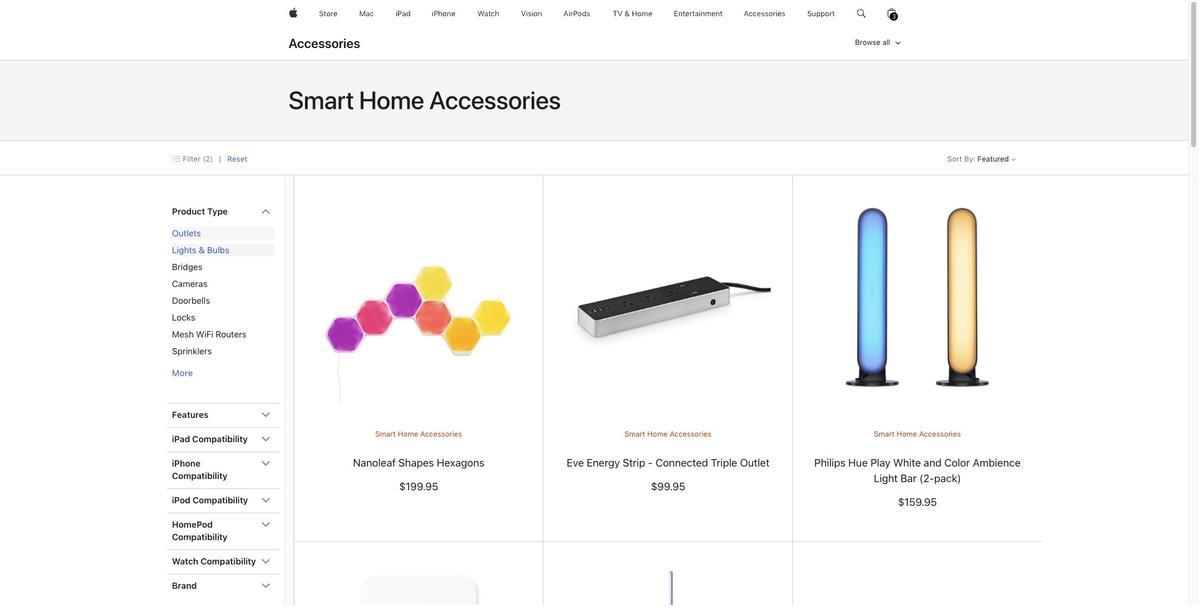 Task type: locate. For each thing, give the bounding box(es) containing it.
chevrondown image down iphone compatibility dropdown button
[[262, 496, 270, 505]]

compatibility up brand dropdown button
[[200, 557, 256, 567]]

2 chevrondown image from the top
[[262, 411, 270, 419]]

iphone compatibility button
[[167, 452, 279, 489]]

smart up "nanoleaf"
[[375, 430, 396, 439]]

compatibility inside iphone compatibility dropdown button
[[172, 471, 227, 481]]

outlet
[[740, 457, 769, 469]]

chevrondown image up ipad compatibility dropdown button
[[262, 411, 270, 419]]

smart home accessories for eve
[[625, 430, 712, 439]]

browse
[[855, 38, 881, 47]]

locks
[[172, 313, 195, 323]]

4 chevrondown image from the top
[[262, 557, 270, 566]]

list item containing philips hue play white and color ambience light bar (2-pack)
[[793, 175, 1198, 543]]

homepod compatibility
[[172, 520, 227, 542]]

chevrondown image up brand dropdown button
[[262, 557, 270, 566]]

outlets
[[172, 228, 201, 238]]

list containing nanoleaf shapes hexagons
[[294, 175, 1198, 605]]

shapes
[[398, 457, 434, 469]]

1 chevrondown image from the top
[[262, 435, 270, 444]]

gallery group
[[793, 566, 1198, 605]]

pack)
[[934, 472, 961, 485]]

strip
[[623, 457, 645, 469]]

compatibility inside watch compatibility dropdown button
[[200, 557, 256, 567]]

accessories inside 'local' navigation
[[289, 36, 360, 51]]

cameras
[[172, 279, 207, 289]]

by:
[[964, 155, 976, 164]]

compatibility for ipad
[[192, 434, 248, 444]]

chevrondown image down ipad compatibility dropdown button
[[262, 459, 270, 468]]

more
[[172, 368, 193, 378]]

3 chevrondown image from the top
[[262, 459, 270, 468]]

chevrondown image inside ipad compatibility dropdown button
[[262, 435, 270, 444]]

featured
[[978, 155, 1009, 164]]

reset button
[[227, 154, 247, 164]]

tv and home image
[[612, 0, 653, 27]]

(2-
[[920, 472, 934, 485]]

mesh wifi routers
[[172, 330, 246, 340]]

ipad image
[[395, 0, 410, 27]]

-
[[648, 457, 653, 469]]

compatibility inside the homepod compatibility dropdown button
[[172, 532, 227, 542]]

philips hue play white and color ambience light bar (2-pack)
[[814, 457, 1021, 485]]

more button
[[167, 362, 198, 384]]

compatibility down iphone
[[172, 471, 227, 481]]

list item
[[294, 175, 1198, 543], [544, 175, 1198, 543], [793, 175, 1198, 543], [167, 200, 279, 403]]

chevrondown image for homepod compatibility
[[262, 520, 270, 529]]

ipad compatibility button
[[167, 428, 279, 452]]

smart down accessories link
[[289, 86, 354, 115]]

2 chevrondown image from the top
[[262, 496, 270, 505]]

5 chevrondown image from the top
[[262, 582, 270, 590]]

routers
[[216, 330, 246, 340]]

smart home accessories main content
[[0, 61, 1198, 605]]

compatibility inside ipod compatibility dropdown button
[[192, 496, 248, 506]]

and
[[924, 457, 942, 469]]

smart
[[289, 86, 354, 115], [375, 430, 396, 439], [625, 430, 645, 439], [874, 430, 895, 439]]

lights
[[172, 245, 196, 255]]

filter
[[183, 155, 201, 164]]

compatibility inside ipad compatibility dropdown button
[[192, 434, 248, 444]]

nanoleaf
[[353, 457, 396, 469]]

search apple.com image
[[857, 0, 866, 27]]

0 vertical spatial chevrondown image
[[262, 435, 270, 444]]

eve energy strip - connected triple outlet link
[[567, 457, 769, 469]]

accessories for nanoleaf shapes hexagons
[[420, 430, 462, 439]]

chevrondown image inside iphone compatibility dropdown button
[[262, 459, 270, 468]]

chevrondown image inside the homepod compatibility dropdown button
[[262, 520, 270, 529]]

compatibility down iphone compatibility dropdown button
[[192, 496, 248, 506]]

philips
[[814, 457, 846, 469]]

2 vertical spatial chevrondown image
[[262, 520, 270, 529]]

smart up play
[[874, 430, 895, 439]]

ipod compatibility button
[[167, 489, 279, 513]]

compatibility down features dropdown button
[[192, 434, 248, 444]]

chevrondown image down watch compatibility dropdown button
[[262, 582, 270, 590]]

chevrondown image down ipod compatibility dropdown button on the left bottom of the page
[[262, 520, 270, 529]]

smart up strip
[[625, 430, 645, 439]]

compatibility for ipod
[[192, 496, 248, 506]]

1 chevrondown image from the top
[[262, 207, 270, 216]]

iphone image
[[432, 0, 456, 27]]

sort by: featured
[[947, 155, 1009, 164]]

0 horizontal spatial list
[[167, 200, 279, 599]]

product
[[172, 207, 205, 217]]

philips hue play white and color ambience light bar (2-pack) link
[[814, 457, 1021, 485]]

triple
[[711, 457, 737, 469]]

3 chevrondown image from the top
[[262, 520, 270, 529]]

product type
[[172, 207, 228, 217]]

chevrondown image inside features dropdown button
[[262, 411, 270, 419]]

chevrondown image
[[262, 207, 270, 216], [262, 411, 270, 419], [262, 459, 270, 468], [262, 557, 270, 566], [262, 582, 270, 590]]

smart home accessories
[[289, 86, 561, 115], [375, 430, 462, 439], [625, 430, 712, 439], [874, 430, 961, 439]]

ambience
[[973, 457, 1021, 469]]

chevrondown image
[[262, 435, 270, 444], [262, 496, 270, 505], [262, 520, 270, 529]]

features
[[172, 410, 208, 420]]

chevrondown image for ipod compatibility
[[262, 496, 270, 505]]

mesh
[[172, 330, 194, 340]]

chevrondown image inside watch compatibility dropdown button
[[262, 557, 270, 566]]

compatibility down the homepod
[[172, 532, 227, 542]]

shopping bag with item count : 3 image
[[888, 0, 896, 27]]

chevrondown image for product type
[[262, 207, 270, 216]]

accessories
[[289, 36, 360, 51], [429, 86, 561, 115], [420, 430, 462, 439], [670, 430, 712, 439], [919, 430, 961, 439]]

filter (2) button
[[173, 154, 213, 164]]

watch compatibility button
[[167, 550, 279, 574]]

home for philips
[[897, 430, 917, 439]]

chevrondown image inside ipod compatibility dropdown button
[[262, 496, 270, 505]]

chevrondown image inside product type dropdown button
[[262, 207, 270, 216]]

compatibility
[[192, 434, 248, 444], [172, 471, 227, 481], [192, 496, 248, 506], [172, 532, 227, 542], [200, 557, 256, 567]]

energy
[[587, 457, 620, 469]]

home
[[359, 86, 424, 115], [398, 430, 418, 439], [647, 430, 668, 439], [897, 430, 917, 439]]

list containing product type
[[167, 200, 279, 599]]

eve
[[567, 457, 584, 469]]

1 horizontal spatial list
[[294, 175, 1198, 605]]

connected
[[656, 457, 708, 469]]

apple image
[[289, 0, 297, 27]]

list
[[294, 175, 1198, 605], [167, 200, 279, 599]]

smart for philips hue play white and color ambience light bar (2-pack)
[[874, 430, 895, 439]]

entertainment image
[[674, 0, 722, 27]]

hue
[[848, 457, 868, 469]]

smart for nanoleaf shapes hexagons
[[375, 430, 396, 439]]

nanoleaf shapes hexagons
[[353, 457, 484, 469]]

iphone
[[172, 459, 200, 469]]

chevrondown image inside brand dropdown button
[[262, 582, 270, 590]]

brand button
[[167, 575, 279, 599]]

1 vertical spatial chevrondown image
[[262, 496, 270, 505]]

hexagons
[[437, 457, 484, 469]]

|
[[219, 155, 221, 164]]

chevrondown image down features dropdown button
[[262, 435, 270, 444]]

chevrondown image right type
[[262, 207, 270, 216]]

sprinklers
[[172, 346, 212, 356]]

local navigation
[[0, 27, 1189, 60]]



Task type: vqa. For each thing, say whether or not it's contained in the screenshot.
Accessories
yes



Task type: describe. For each thing, give the bounding box(es) containing it.
home for eve
[[647, 430, 668, 439]]

chevrondown image for features
[[262, 411, 270, 419]]

ipad
[[172, 434, 190, 444]]

$99.95
[[651, 481, 685, 493]]

filter (2) | reset
[[183, 155, 247, 164]]

ipod compatibility
[[172, 496, 248, 506]]

$159.95
[[898, 496, 937, 509]]

list item containing eve energy strip - connected triple outlet
[[544, 175, 1198, 543]]

eve energy strip - connected triple outlet
[[567, 457, 769, 469]]

homepod
[[172, 520, 213, 530]]

product type button
[[167, 200, 279, 224]]

color
[[944, 457, 970, 469]]

chevrondown image for brand
[[262, 582, 270, 590]]

iphone compatibility
[[172, 459, 227, 481]]

white
[[893, 457, 921, 469]]

browse all button
[[855, 31, 900, 54]]

support image
[[808, 0, 835, 27]]

compatibility for watch
[[200, 557, 256, 567]]

features button
[[167, 404, 279, 428]]

list item containing product type
[[167, 200, 279, 403]]

accessories for eve energy strip - connected triple outlet
[[670, 430, 712, 439]]

ipod
[[172, 496, 190, 506]]

store image
[[319, 0, 338, 27]]

type
[[207, 207, 228, 217]]

compatibility for homepod
[[172, 532, 227, 542]]

compatibility for iphone
[[172, 471, 227, 481]]

accessories image
[[744, 0, 786, 27]]

reset
[[227, 155, 247, 164]]

all
[[883, 38, 890, 47]]

mac image
[[359, 0, 374, 27]]

bulbs
[[207, 245, 229, 255]]

&
[[199, 245, 205, 255]]

home for nanoleaf
[[398, 430, 418, 439]]

smart home accessories for nanoleaf
[[375, 430, 462, 439]]

watch compatibility
[[172, 557, 256, 567]]

watch
[[172, 557, 198, 567]]

chevrondown image for ipad compatibility
[[262, 435, 270, 444]]

play
[[871, 457, 890, 469]]

brand
[[172, 581, 197, 591]]

accessories link
[[289, 36, 360, 54]]

chevrondown image for iphone compatibility
[[262, 459, 270, 468]]

nanoleaf shapes hexagons link
[[353, 457, 484, 469]]

bridges
[[172, 262, 202, 272]]

light
[[874, 472, 898, 485]]

doorbells
[[172, 296, 210, 306]]

browse all
[[855, 38, 890, 47]]

wifi
[[196, 330, 213, 340]]

bar
[[901, 472, 917, 485]]

watch image
[[477, 0, 499, 27]]

(2)
[[203, 155, 213, 164]]

$199.95
[[399, 481, 438, 493]]

list item containing nanoleaf shapes hexagons
[[294, 175, 1198, 543]]

homepod compatibility button
[[167, 514, 279, 550]]

chevrondown image for watch compatibility
[[262, 557, 270, 566]]

vision image
[[521, 0, 542, 27]]

accessories for philips hue play white and color ambience light bar (2-pack)
[[919, 430, 961, 439]]

lights & bulbs
[[172, 245, 229, 255]]

airpods image
[[564, 0, 591, 27]]

after image
[[1009, 155, 1016, 164]]

sort
[[947, 155, 962, 164]]

smart home accessories for philips
[[874, 430, 961, 439]]

ipad compatibility
[[172, 434, 248, 444]]

smart for eve energy strip - connected triple outlet
[[625, 430, 645, 439]]



